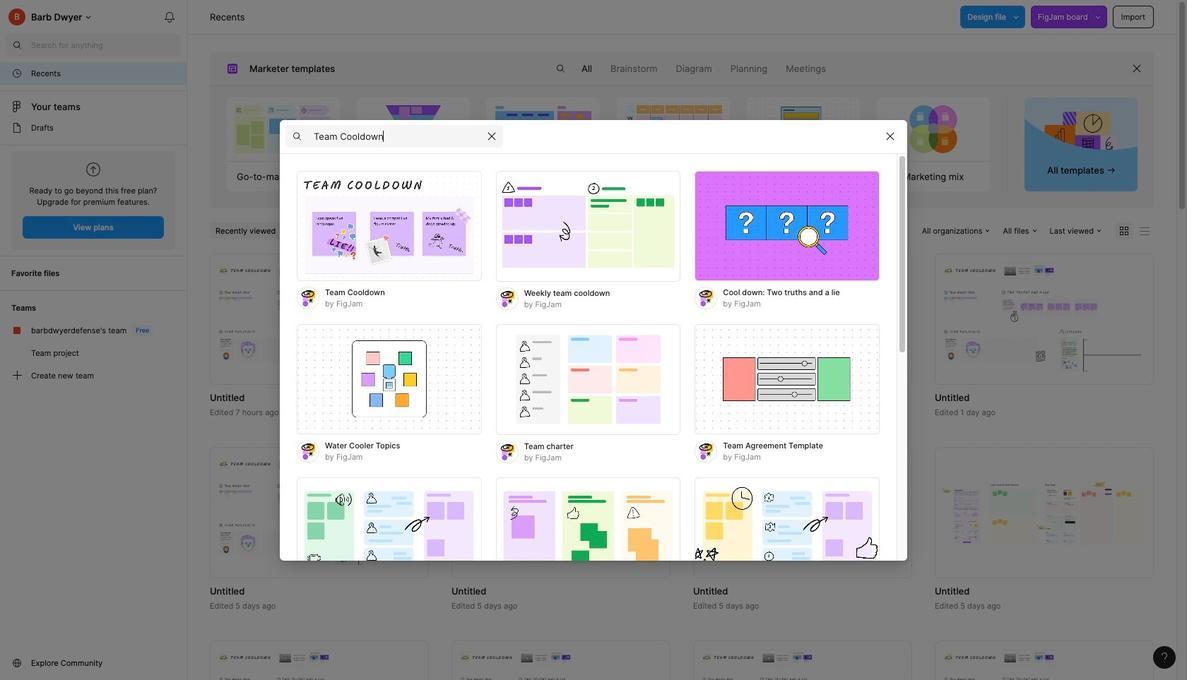 Task type: locate. For each thing, give the bounding box(es) containing it.
page 16 image
[[11, 122, 23, 134]]

competitor analysis image
[[487, 98, 600, 161]]

search 32 image
[[549, 57, 572, 80]]

social media planner image
[[617, 98, 730, 161]]

weekly team cooldown image
[[496, 171, 681, 282]]

file thumbnail image
[[498, 261, 624, 378], [217, 263, 422, 376], [700, 263, 905, 376], [942, 263, 1147, 376], [217, 456, 422, 570], [459, 481, 664, 545], [700, 481, 905, 545], [942, 481, 1147, 545], [217, 650, 422, 681], [459, 650, 664, 681], [700, 650, 905, 681], [942, 650, 1147, 681]]

team meeting agenda image
[[695, 477, 880, 588]]

Search for anything text field
[[31, 40, 181, 51]]

Search templates text field
[[314, 128, 481, 145]]

creative brief template image
[[740, 98, 867, 161]]

team cooldown image
[[297, 171, 482, 282]]

marketing mix image
[[877, 98, 990, 161]]

recent 16 image
[[11, 68, 23, 79]]

marketing funnel image
[[357, 98, 470, 161]]

dialog
[[280, 119, 907, 681]]

team charter image
[[496, 324, 681, 435]]

team weekly image
[[297, 477, 482, 588]]



Task type: describe. For each thing, give the bounding box(es) containing it.
bell 32 image
[[158, 6, 181, 28]]

go-to-market (gtm) strategy image
[[227, 98, 340, 161]]

see all all templates image
[[1045, 111, 1118, 160]]

cool down: two truths and a lie image
[[695, 171, 880, 282]]

search 32 image
[[6, 34, 28, 57]]

community 16 image
[[11, 658, 23, 669]]

water cooler topics image
[[297, 324, 482, 435]]

team stand up image
[[496, 477, 681, 588]]

team agreement template image
[[695, 324, 880, 435]]



Task type: vqa. For each thing, say whether or not it's contained in the screenshot.
the Go-to-market (GTM) strategy image
yes



